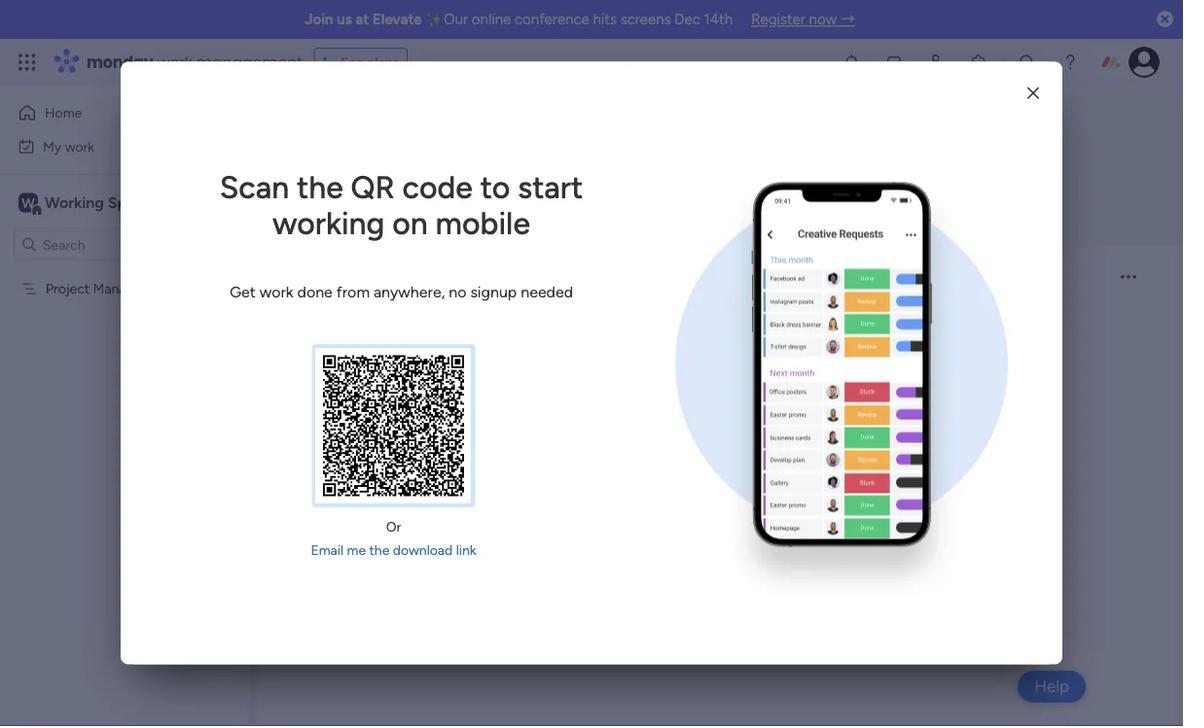 Task type: locate. For each thing, give the bounding box(es) containing it.
join
[[305, 11, 333, 28]]

code
[[402, 169, 473, 206]]

boards and dashboards you visited recently in this workspace
[[367, 416, 740, 432]]

management
[[93, 281, 173, 297], [447, 461, 527, 478]]

working up this
[[486, 258, 582, 291]]

Search in workspace field
[[41, 234, 162, 256]]

1 vertical spatial project management
[[400, 461, 527, 478]]

working space up this
[[486, 258, 662, 291]]

1 horizontal spatial project management
[[400, 461, 527, 478]]

elevate
[[373, 11, 422, 28]]

to
[[480, 169, 510, 206]]

0 horizontal spatial work
[[65, 138, 94, 155]]

inbox image
[[884, 53, 904, 72]]

w
[[22, 195, 35, 211]]

project down search in workspace field
[[46, 281, 90, 297]]

work for get
[[260, 283, 293, 302]]

recent
[[367, 370, 417, 388]]

1 vertical spatial the
[[369, 542, 389, 559]]

1 horizontal spatial space
[[588, 258, 662, 291]]

0 vertical spatial working
[[45, 194, 104, 212]]

0 vertical spatial work
[[157, 51, 192, 73]]

0 horizontal spatial project management
[[46, 281, 173, 297]]

project management list box
[[0, 269, 248, 568]]

management down search in workspace field
[[93, 281, 173, 297]]

you
[[512, 416, 535, 432]]

management
[[196, 51, 302, 73]]

work right my
[[65, 138, 94, 155]]

now
[[809, 11, 837, 28]]

screens
[[620, 11, 671, 28]]

working space up search in workspace field
[[45, 194, 152, 212]]

Working Space field
[[481, 258, 1104, 291]]

close image
[[1027, 86, 1039, 100]]

work for monday
[[157, 51, 192, 73]]

1 vertical spatial work
[[65, 138, 94, 155]]

hits
[[593, 11, 617, 28]]

get
[[230, 283, 256, 302]]

1 vertical spatial management
[[447, 461, 527, 478]]

1 horizontal spatial the
[[369, 542, 389, 559]]

0 horizontal spatial space
[[108, 194, 152, 212]]

1 horizontal spatial project
[[400, 461, 444, 478]]

0 horizontal spatial the
[[297, 169, 343, 206]]

work
[[157, 51, 192, 73], [65, 138, 94, 155], [260, 283, 293, 302]]

working space
[[45, 194, 152, 212], [486, 258, 662, 291]]

0 vertical spatial project
[[46, 281, 90, 297]]

dec
[[675, 11, 700, 28]]

space
[[108, 194, 152, 212], [588, 258, 662, 291]]

working right the workspace image
[[45, 194, 104, 212]]

management down dashboards
[[447, 461, 527, 478]]

mobile
[[436, 205, 530, 242]]

0 vertical spatial working space
[[45, 194, 152, 212]]

space right needed
[[588, 258, 662, 291]]

our
[[444, 11, 468, 28]]

apps image
[[970, 53, 990, 72]]

space up search in workspace field
[[108, 194, 152, 212]]

scan the qr code to start working on mobile
[[220, 169, 583, 242]]

0 horizontal spatial working
[[45, 194, 104, 212]]

1 horizontal spatial work
[[157, 51, 192, 73]]

0 vertical spatial project management
[[46, 281, 173, 297]]

invite members image
[[927, 53, 947, 72]]

or
[[386, 519, 401, 535]]

work for my
[[65, 138, 94, 155]]

project management link
[[339, 442, 892, 498]]

0 vertical spatial the
[[297, 169, 343, 206]]

the right 'me'
[[369, 542, 389, 559]]

project management down dashboards
[[400, 461, 527, 478]]

work inside my work button
[[65, 138, 94, 155]]

work right monday
[[157, 51, 192, 73]]

1 vertical spatial working
[[486, 258, 582, 291]]

notifications image
[[842, 53, 861, 72]]

working
[[45, 194, 104, 212], [486, 258, 582, 291]]

online
[[472, 11, 511, 28]]

no
[[449, 283, 467, 302]]

1 horizontal spatial working space
[[486, 258, 662, 291]]

the left qr
[[297, 169, 343, 206]]

boards
[[367, 416, 409, 432]]

1 horizontal spatial management
[[447, 461, 527, 478]]

0 vertical spatial space
[[108, 194, 152, 212]]

project
[[46, 281, 90, 297], [400, 461, 444, 478]]

in
[[635, 416, 646, 432]]

select product image
[[18, 53, 37, 72]]

0 horizontal spatial working space
[[45, 194, 152, 212]]

the
[[297, 169, 343, 206], [369, 542, 389, 559]]

register now →
[[751, 11, 855, 28]]

project right public board image
[[400, 461, 444, 478]]

testing this
[[484, 300, 556, 317]]

public board image
[[368, 459, 389, 480]]

workspace selection element
[[18, 191, 155, 216]]

work right the get
[[260, 283, 293, 302]]

monday work management
[[87, 51, 302, 73]]

project management inside list box
[[46, 281, 173, 297]]

2 vertical spatial work
[[260, 283, 293, 302]]

1 vertical spatial space
[[588, 258, 662, 291]]

0 vertical spatial management
[[93, 281, 173, 297]]

the inside or email me the download link
[[369, 542, 389, 559]]

and
[[412, 416, 435, 432]]

0 horizontal spatial management
[[93, 281, 173, 297]]

option
[[0, 271, 248, 275]]

2 horizontal spatial work
[[260, 283, 293, 302]]

working space inside workspace selection element
[[45, 194, 152, 212]]

0 horizontal spatial project
[[46, 281, 90, 297]]

1 vertical spatial project
[[400, 461, 444, 478]]

project management down search in workspace field
[[46, 281, 173, 297]]

plans
[[367, 54, 399, 71]]

project management
[[46, 281, 173, 297], [400, 461, 527, 478]]

get work done from anywhere, no signup needed
[[230, 283, 573, 302]]



Task type: vqa. For each thing, say whether or not it's contained in the screenshot.
leftmost the lottie animation element
no



Task type: describe. For each thing, give the bounding box(es) containing it.
✨
[[426, 11, 440, 28]]

start
[[518, 169, 583, 206]]

qr
[[351, 169, 395, 206]]

search everything image
[[1018, 53, 1037, 72]]

management inside list box
[[93, 281, 173, 297]]

dashboards
[[438, 416, 509, 432]]

needed
[[521, 283, 573, 302]]

→
[[841, 11, 855, 28]]

recent boards
[[367, 370, 468, 388]]

visited
[[538, 416, 578, 432]]

my work
[[43, 138, 94, 155]]

us
[[337, 11, 352, 28]]

recently
[[582, 416, 631, 432]]

email
[[311, 542, 344, 559]]

14th
[[704, 11, 733, 28]]

workspace
[[674, 416, 740, 432]]

this
[[649, 416, 671, 432]]

on
[[392, 205, 428, 242]]

signup
[[470, 283, 517, 302]]

boards
[[420, 370, 468, 388]]

see
[[340, 54, 364, 71]]

from
[[336, 283, 370, 302]]

the inside scan the qr code to start working on mobile
[[297, 169, 343, 206]]

working
[[272, 205, 385, 242]]

bob builder image
[[1129, 47, 1160, 78]]

see plans
[[340, 54, 399, 71]]

done
[[297, 283, 333, 302]]

help image
[[1061, 53, 1080, 72]]

project inside list box
[[46, 281, 90, 297]]

working inside workspace selection element
[[45, 194, 104, 212]]

1 horizontal spatial working
[[486, 258, 582, 291]]

home button
[[12, 97, 209, 128]]

testing
[[484, 300, 528, 317]]

me
[[347, 542, 366, 559]]

anywhere,
[[374, 283, 445, 302]]

home
[[45, 105, 82, 121]]

1 vertical spatial working space
[[486, 258, 662, 291]]

my
[[43, 138, 62, 155]]

monday
[[87, 51, 153, 73]]

link
[[456, 542, 476, 559]]

see plans button
[[314, 48, 408, 77]]

register
[[751, 11, 806, 28]]

scan
[[220, 169, 289, 206]]

workspace image
[[18, 192, 38, 214]]

conference
[[515, 11, 589, 28]]

help
[[1034, 677, 1069, 697]]

join us at elevate ✨ our online conference hits screens dec 14th
[[305, 11, 733, 28]]

download
[[393, 542, 453, 559]]

at
[[355, 11, 369, 28]]

add to favorites image
[[847, 459, 867, 479]]

register now → link
[[751, 11, 855, 28]]

my work button
[[12, 131, 209, 162]]

this
[[531, 300, 556, 317]]

or email me the download link
[[311, 519, 476, 559]]

help button
[[1018, 671, 1086, 703]]



